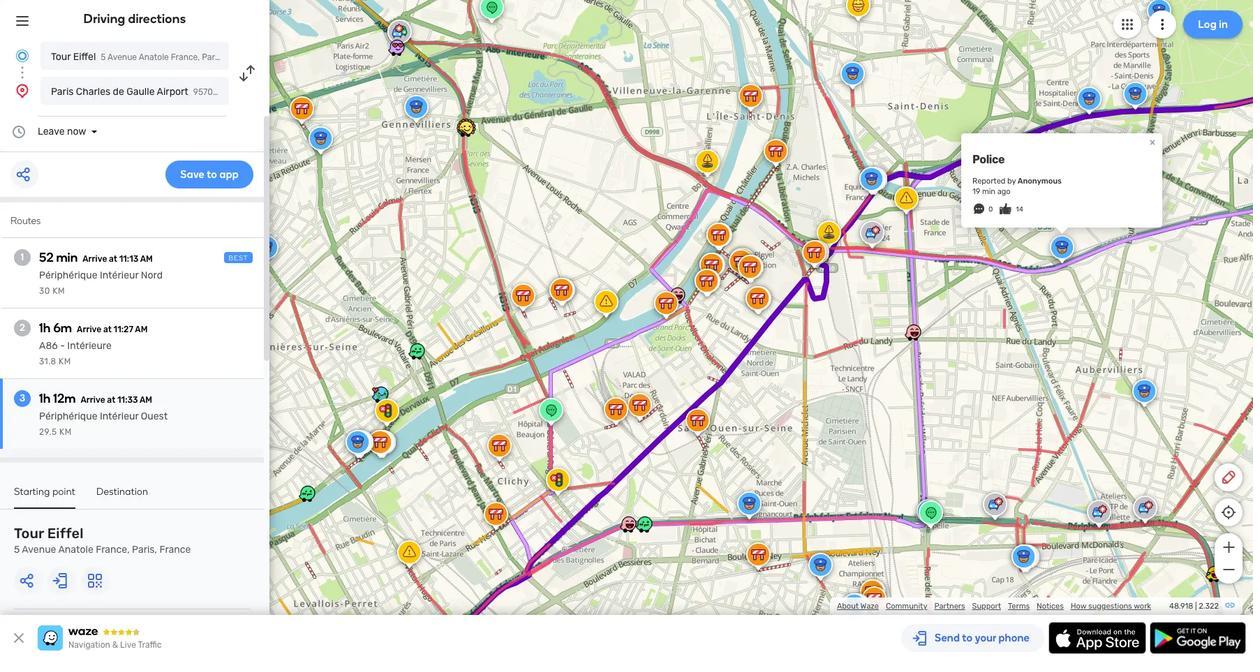 Task type: locate. For each thing, give the bounding box(es) containing it.
community link
[[886, 602, 927, 611]]

0 vertical spatial intérieur
[[100, 269, 139, 281]]

am for 12m
[[140, 395, 152, 405]]

1h
[[39, 320, 51, 336], [39, 391, 51, 406]]

5 up the "charles" at the top left
[[101, 52, 106, 62]]

31.8
[[39, 357, 56, 367]]

clock image
[[10, 124, 27, 140]]

arrive inside 1h 12m arrive at 11:33 am
[[81, 395, 105, 405]]

paris
[[51, 86, 74, 98]]

km inside périphérique intérieur nord 30 km
[[53, 286, 65, 296]]

avenue up paris charles de gaulle airport
[[108, 52, 137, 62]]

1 horizontal spatial france
[[225, 52, 252, 62]]

0 vertical spatial eiffel
[[73, 51, 96, 63]]

1 vertical spatial tour
[[14, 525, 44, 542]]

2 vertical spatial at
[[107, 395, 115, 405]]

charles
[[76, 86, 110, 98]]

anatole down the point
[[58, 544, 93, 556]]

current location image
[[14, 47, 31, 64]]

km inside périphérique intérieur ouest 29.5 km
[[59, 427, 72, 437]]

0 horizontal spatial france
[[159, 544, 191, 556]]

at
[[109, 254, 117, 264], [103, 325, 112, 334], [107, 395, 115, 405]]

périphérique
[[39, 269, 97, 281], [39, 410, 97, 422]]

1
[[21, 251, 24, 263]]

at left "11:13" at top left
[[109, 254, 117, 264]]

périphérique inside périphérique intérieur ouest 29.5 km
[[39, 410, 97, 422]]

1h 12m arrive at 11:33 am
[[39, 391, 152, 406]]

ago
[[997, 187, 1011, 196]]

am for min
[[140, 254, 153, 264]]

reported
[[972, 177, 1006, 186]]

0 vertical spatial 1h
[[39, 320, 51, 336]]

1h left 6m
[[39, 320, 51, 336]]

tour
[[51, 51, 71, 63], [14, 525, 44, 542]]

arrive up périphérique intérieur ouest 29.5 km
[[81, 395, 105, 405]]

tour up paris
[[51, 51, 71, 63]]

1 horizontal spatial tour
[[51, 51, 71, 63]]

1 vertical spatial eiffel
[[47, 525, 83, 542]]

eiffel up the "charles" at the top left
[[73, 51, 96, 63]]

1 périphérique from the top
[[39, 269, 97, 281]]

driving
[[83, 11, 125, 27]]

france, up the airport
[[171, 52, 200, 62]]

anatole
[[139, 52, 169, 62], [58, 544, 93, 556]]

at inside 1h 12m arrive at 11:33 am
[[107, 395, 115, 405]]

starting point button
[[14, 486, 75, 509]]

1 horizontal spatial anatole
[[139, 52, 169, 62]]

0 horizontal spatial 5
[[14, 544, 20, 556]]

tour eiffel 5 avenue anatole france, paris, france
[[51, 51, 252, 63], [14, 525, 191, 556]]

30
[[39, 286, 50, 296]]

eiffel
[[73, 51, 96, 63], [47, 525, 83, 542]]

km right 29.5
[[59, 427, 72, 437]]

2 vertical spatial km
[[59, 427, 72, 437]]

0 horizontal spatial avenue
[[22, 544, 56, 556]]

périphérique inside périphérique intérieur nord 30 km
[[39, 269, 97, 281]]

48.918
[[1169, 602, 1193, 611]]

2 vertical spatial arrive
[[81, 395, 105, 405]]

am inside 1h 12m arrive at 11:33 am
[[140, 395, 152, 405]]

1 vertical spatial arrive
[[77, 325, 101, 334]]

at inside 1h 6m arrive at 11:27 am
[[103, 325, 112, 334]]

avenue down starting point button
[[22, 544, 56, 556]]

1 vertical spatial at
[[103, 325, 112, 334]]

intérieur
[[100, 269, 139, 281], [100, 410, 139, 422]]

intérieur down "11:13" at top left
[[100, 269, 139, 281]]

1 vertical spatial france,
[[96, 544, 130, 556]]

périphérique down 52
[[39, 269, 97, 281]]

0 vertical spatial min
[[982, 187, 996, 196]]

france, down destination "button"
[[96, 544, 130, 556]]

at inside 52 min arrive at 11:13 am
[[109, 254, 117, 264]]

arrive up 'intérieure'
[[77, 325, 101, 334]]

6m
[[53, 320, 72, 336]]

waze
[[860, 602, 879, 611]]

périphérique intérieur ouest 29.5 km
[[39, 410, 168, 437]]

support
[[972, 602, 1001, 611]]

a86
[[39, 340, 58, 352]]

am right 11:33
[[140, 395, 152, 405]]

11:27
[[113, 325, 133, 334]]

tour down starting point button
[[14, 525, 44, 542]]

tour inside tour eiffel 5 avenue anatole france, paris, france
[[14, 525, 44, 542]]

km down -
[[59, 357, 71, 367]]

about waze community partners support terms notices how suggestions work
[[837, 602, 1151, 611]]

5
[[101, 52, 106, 62], [14, 544, 20, 556]]

suggestions
[[1088, 602, 1132, 611]]

km inside a86 - intérieure 31.8 km
[[59, 357, 71, 367]]

1 intérieur from the top
[[100, 269, 139, 281]]

km right 30
[[53, 286, 65, 296]]

am up nord
[[140, 254, 153, 264]]

1 vertical spatial paris,
[[132, 544, 157, 556]]

intérieur inside périphérique intérieur ouest 29.5 km
[[100, 410, 139, 422]]

19
[[972, 187, 980, 196]]

min down 'reported'
[[982, 187, 996, 196]]

anatole up gaulle at the left of page
[[139, 52, 169, 62]]

0 vertical spatial arrive
[[83, 254, 107, 264]]

1h left 12m
[[39, 391, 51, 406]]

périphérique down 12m
[[39, 410, 97, 422]]

support link
[[972, 602, 1001, 611]]

0 horizontal spatial min
[[56, 250, 78, 265]]

am right 11:27
[[135, 325, 148, 334]]

1 vertical spatial min
[[56, 250, 78, 265]]

0 vertical spatial tour
[[51, 51, 71, 63]]

1 vertical spatial km
[[59, 357, 71, 367]]

tour eiffel 5 avenue anatole france, paris, france down destination "button"
[[14, 525, 191, 556]]

1 vertical spatial 1h
[[39, 391, 51, 406]]

arrive up périphérique intérieur nord 30 km
[[83, 254, 107, 264]]

1 vertical spatial intérieur
[[100, 410, 139, 422]]

0 vertical spatial 5
[[101, 52, 106, 62]]

0 vertical spatial paris,
[[202, 52, 223, 62]]

anonymous
[[1018, 177, 1062, 186]]

at for 6m
[[103, 325, 112, 334]]

1 vertical spatial anatole
[[58, 544, 93, 556]]

1 vertical spatial périphérique
[[39, 410, 97, 422]]

arrive inside 52 min arrive at 11:13 am
[[83, 254, 107, 264]]

france
[[225, 52, 252, 62], [159, 544, 191, 556]]

am inside 1h 6m arrive at 11:27 am
[[135, 325, 148, 334]]

zoom out image
[[1220, 561, 1237, 578]]

paris,
[[202, 52, 223, 62], [132, 544, 157, 556]]

1 horizontal spatial avenue
[[108, 52, 137, 62]]

de
[[113, 86, 124, 98]]

arrive for 52 min
[[83, 254, 107, 264]]

gaulle
[[126, 86, 155, 98]]

min
[[982, 187, 996, 196], [56, 250, 78, 265]]

at for 12m
[[107, 395, 115, 405]]

0 vertical spatial at
[[109, 254, 117, 264]]

1 horizontal spatial france,
[[171, 52, 200, 62]]

intérieur inside périphérique intérieur nord 30 km
[[100, 269, 139, 281]]

0 vertical spatial france,
[[171, 52, 200, 62]]

2 vertical spatial am
[[140, 395, 152, 405]]

arrive
[[83, 254, 107, 264], [77, 325, 101, 334], [81, 395, 105, 405]]

0 vertical spatial avenue
[[108, 52, 137, 62]]

france,
[[171, 52, 200, 62], [96, 544, 130, 556]]

by
[[1007, 177, 1016, 186]]

1 horizontal spatial min
[[982, 187, 996, 196]]

about waze link
[[837, 602, 879, 611]]

eiffel down starting point button
[[47, 525, 83, 542]]

1 vertical spatial france
[[159, 544, 191, 556]]

traffic
[[138, 640, 162, 650]]

1 vertical spatial am
[[135, 325, 148, 334]]

0 horizontal spatial tour
[[14, 525, 44, 542]]

am
[[140, 254, 153, 264], [135, 325, 148, 334], [140, 395, 152, 405]]

live
[[120, 640, 136, 650]]

km
[[53, 286, 65, 296], [59, 357, 71, 367], [59, 427, 72, 437]]

arrive inside 1h 6m arrive at 11:27 am
[[77, 325, 101, 334]]

tour eiffel 5 avenue anatole france, paris, france up gaulle at the left of page
[[51, 51, 252, 63]]

2 1h from the top
[[39, 391, 51, 406]]

2 périphérique from the top
[[39, 410, 97, 422]]

5 down starting point button
[[14, 544, 20, 556]]

at left 11:33
[[107, 395, 115, 405]]

link image
[[1224, 600, 1236, 611]]

0 horizontal spatial france,
[[96, 544, 130, 556]]

0 vertical spatial anatole
[[139, 52, 169, 62]]

avenue
[[108, 52, 137, 62], [22, 544, 56, 556]]

am inside 52 min arrive at 11:13 am
[[140, 254, 153, 264]]

terms link
[[1008, 602, 1030, 611]]

1 1h from the top
[[39, 320, 51, 336]]

29.5
[[39, 427, 57, 437]]

2 intérieur from the top
[[100, 410, 139, 422]]

km for 12m
[[59, 427, 72, 437]]

arrive for 1h 12m
[[81, 395, 105, 405]]

0 vertical spatial france
[[225, 52, 252, 62]]

0 vertical spatial périphérique
[[39, 269, 97, 281]]

intérieur for 1h 12m
[[100, 410, 139, 422]]

at left 11:27
[[103, 325, 112, 334]]

km for 6m
[[59, 357, 71, 367]]

km for min
[[53, 286, 65, 296]]

how
[[1071, 602, 1086, 611]]

leave now
[[38, 126, 86, 138]]

0 vertical spatial km
[[53, 286, 65, 296]]

reported by anonymous 19 min ago
[[972, 177, 1062, 196]]

min right 52
[[56, 250, 78, 265]]

intérieur down 11:33
[[100, 410, 139, 422]]

directions
[[128, 11, 186, 27]]

0 vertical spatial am
[[140, 254, 153, 264]]

périphérique for min
[[39, 269, 97, 281]]



Task type: describe. For each thing, give the bounding box(es) containing it.
how suggestions work link
[[1071, 602, 1151, 611]]

ouest
[[141, 410, 168, 422]]

0 horizontal spatial paris,
[[132, 544, 157, 556]]

partners link
[[934, 602, 965, 611]]

about
[[837, 602, 859, 611]]

driving directions
[[83, 11, 186, 27]]

périphérique for 12m
[[39, 410, 97, 422]]

1h 6m arrive at 11:27 am
[[39, 320, 148, 336]]

11:13
[[119, 254, 138, 264]]

a86 - intérieure 31.8 km
[[39, 340, 112, 367]]

best
[[228, 254, 249, 262]]

starting point
[[14, 486, 75, 498]]

|
[[1195, 602, 1197, 611]]

navigation & live traffic
[[68, 640, 162, 650]]

pencil image
[[1220, 469, 1237, 486]]

community
[[886, 602, 927, 611]]

11:33
[[117, 395, 138, 405]]

0 horizontal spatial anatole
[[58, 544, 93, 556]]

airport
[[157, 86, 188, 98]]

routes
[[10, 215, 41, 227]]

work
[[1134, 602, 1151, 611]]

2
[[20, 322, 25, 334]]

destination
[[96, 486, 148, 498]]

at for min
[[109, 254, 117, 264]]

-
[[60, 340, 65, 352]]

location image
[[14, 82, 31, 99]]

12m
[[53, 391, 76, 406]]

terms
[[1008, 602, 1030, 611]]

destination button
[[96, 486, 148, 508]]

eiffel inside tour eiffel 5 avenue anatole france, paris, france
[[47, 525, 83, 542]]

0 vertical spatial tour eiffel 5 avenue anatole france, paris, france
[[51, 51, 252, 63]]

zoom in image
[[1220, 539, 1237, 556]]

1 horizontal spatial 5
[[101, 52, 106, 62]]

min inside the reported by anonymous 19 min ago
[[982, 187, 996, 196]]

×
[[1149, 135, 1156, 149]]

leave
[[38, 126, 65, 138]]

&
[[112, 640, 118, 650]]

périphérique intérieur nord 30 km
[[39, 269, 163, 296]]

arrive for 1h 6m
[[77, 325, 101, 334]]

0
[[989, 205, 993, 214]]

intérieure
[[67, 340, 112, 352]]

nord
[[141, 269, 163, 281]]

1 vertical spatial tour eiffel 5 avenue anatole france, paris, france
[[14, 525, 191, 556]]

paris charles de gaulle airport button
[[40, 77, 229, 105]]

notices
[[1037, 602, 1064, 611]]

point
[[53, 486, 75, 498]]

1h for 1h 6m
[[39, 320, 51, 336]]

navigation
[[68, 640, 110, 650]]

notices link
[[1037, 602, 1064, 611]]

x image
[[10, 630, 27, 646]]

starting
[[14, 486, 50, 498]]

am for 6m
[[135, 325, 148, 334]]

1 vertical spatial 5
[[14, 544, 20, 556]]

partners
[[934, 602, 965, 611]]

48.918 | 2.322
[[1169, 602, 1219, 611]]

14
[[1016, 205, 1023, 214]]

× link
[[1146, 135, 1159, 149]]

1h for 1h 12m
[[39, 391, 51, 406]]

intérieur for 52 min
[[100, 269, 139, 281]]

paris charles de gaulle airport
[[51, 86, 188, 98]]

52
[[39, 250, 54, 265]]

2.322
[[1199, 602, 1219, 611]]

police
[[972, 153, 1005, 166]]

now
[[67, 126, 86, 138]]

3
[[19, 392, 25, 404]]

1 vertical spatial avenue
[[22, 544, 56, 556]]

1 horizontal spatial paris,
[[202, 52, 223, 62]]

52 min arrive at 11:13 am
[[39, 250, 153, 265]]



Task type: vqa. For each thing, say whether or not it's contained in the screenshot.
the bottom 'The'
no



